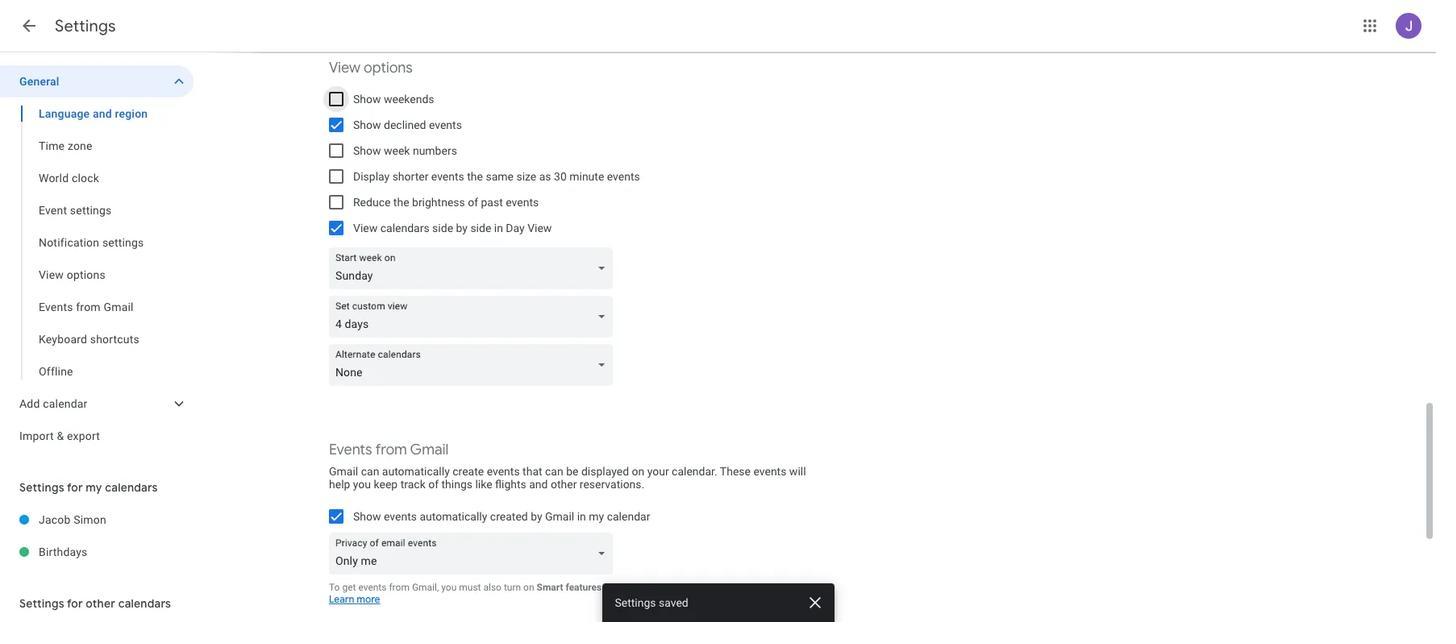 Task type: describe. For each thing, give the bounding box(es) containing it.
and inside to get events from gmail, you must also turn on smart features and personalization in gmail settings. learn more
[[605, 583, 621, 594]]

show for show events automatically created by gmail in my calendar
[[353, 511, 381, 524]]

import & export
[[19, 430, 100, 443]]

events inside to get events from gmail, you must also turn on smart features and personalization in gmail settings. learn more
[[359, 583, 387, 594]]

gmail left keep on the left bottom
[[329, 466, 358, 478]]

reduce the brightness of past events
[[353, 196, 539, 209]]

events down size
[[506, 196, 539, 209]]

be
[[567, 466, 579, 478]]

show for show declined events
[[353, 119, 381, 132]]

create
[[453, 466, 484, 478]]

world
[[39, 172, 69, 185]]

0 horizontal spatial calendar
[[43, 398, 88, 411]]

that
[[523, 466, 543, 478]]

must
[[459, 583, 481, 594]]

also
[[484, 583, 502, 594]]

1 vertical spatial view options
[[39, 269, 106, 282]]

on inside to get events from gmail, you must also turn on smart features and personalization in gmail settings. learn more
[[524, 583, 535, 594]]

on inside events from gmail gmail can automatically create events that can be displayed on your calendar. these events will help you keep track of things like flights and other reservations.
[[632, 466, 645, 478]]

view up show weekends
[[329, 59, 361, 77]]

created
[[490, 511, 528, 524]]

in inside to get events from gmail, you must also turn on smart features and personalization in gmail settings. learn more
[[693, 583, 700, 594]]

2 side from the left
[[471, 222, 492, 235]]

0 vertical spatial and
[[93, 107, 112, 120]]

of inside events from gmail gmail can automatically create events that can be displayed on your calendar. these events will help you keep track of things like flights and other reservations.
[[429, 478, 439, 491]]

group containing language and region
[[0, 98, 194, 388]]

from inside to get events from gmail, you must also turn on smart features and personalization in gmail settings. learn more
[[389, 583, 410, 594]]

settings heading
[[55, 16, 116, 36]]

to
[[329, 583, 340, 594]]

general tree item
[[0, 65, 194, 98]]

settings for notification settings
[[102, 236, 144, 249]]

show weekends
[[353, 93, 435, 106]]

0 vertical spatial view options
[[329, 59, 413, 77]]

0 horizontal spatial in
[[494, 222, 503, 235]]

brightness
[[412, 196, 465, 209]]

events left will
[[754, 466, 787, 478]]

display shorter events the same size as 30 minute events
[[353, 170, 640, 183]]

tree containing general
[[0, 65, 194, 453]]

from for events from gmail gmail can automatically create events that can be displayed on your calendar. these events will help you keep track of things like flights and other reservations.
[[376, 441, 407, 460]]

display
[[353, 170, 390, 183]]

simon
[[74, 514, 106, 527]]

events from gmail
[[39, 301, 134, 314]]

same
[[486, 170, 514, 183]]

view down notification at the left top
[[39, 269, 64, 282]]

keep
[[374, 478, 398, 491]]

jacob simon
[[39, 514, 106, 527]]

settings for settings saved
[[615, 597, 656, 610]]

smart
[[537, 583, 564, 594]]

&
[[57, 430, 64, 443]]

event settings
[[39, 204, 112, 217]]

jacob
[[39, 514, 71, 527]]

birthdays tree item
[[0, 537, 194, 569]]

from for events from gmail
[[76, 301, 101, 314]]

weekends
[[384, 93, 435, 106]]

these
[[720, 466, 751, 478]]

1 horizontal spatial by
[[531, 511, 543, 524]]

2 can from the left
[[545, 466, 564, 478]]

declined
[[384, 119, 426, 132]]

get
[[342, 583, 356, 594]]

help
[[329, 478, 350, 491]]

settings.
[[730, 583, 767, 594]]

1 horizontal spatial in
[[577, 511, 586, 524]]

settings for my calendars
[[19, 481, 158, 495]]

0 horizontal spatial my
[[86, 481, 102, 495]]

general
[[19, 75, 59, 88]]

export
[[67, 430, 100, 443]]

to get events from gmail, you must also turn on smart features and personalization in gmail settings. learn more
[[329, 583, 767, 607]]

add
[[19, 398, 40, 411]]

shortcuts
[[90, 333, 140, 346]]

keyboard
[[39, 333, 87, 346]]

for for other
[[67, 597, 83, 612]]

more
[[357, 594, 380, 607]]

calendars for settings for other calendars
[[118, 597, 171, 612]]

0 horizontal spatial by
[[456, 222, 468, 235]]

offline
[[39, 365, 73, 378]]

your
[[648, 466, 669, 478]]

events up numbers
[[429, 119, 462, 132]]

go back image
[[19, 16, 39, 36]]

0 vertical spatial calendars
[[381, 222, 430, 235]]

shorter
[[393, 170, 429, 183]]

import
[[19, 430, 54, 443]]

notification settings
[[39, 236, 144, 249]]

displayed
[[582, 466, 629, 478]]

for for my
[[67, 481, 83, 495]]

flights
[[495, 478, 527, 491]]

clock
[[72, 172, 99, 185]]

birthdays
[[39, 546, 88, 559]]

events for events from gmail
[[39, 301, 73, 314]]



Task type: locate. For each thing, give the bounding box(es) containing it.
features
[[566, 583, 602, 594]]

settings for my calendars tree
[[0, 504, 194, 569]]

zone
[[68, 140, 93, 152]]

1 horizontal spatial side
[[471, 222, 492, 235]]

0 horizontal spatial events
[[39, 301, 73, 314]]

automatically
[[382, 466, 450, 478], [420, 511, 488, 524]]

jacob simon tree item
[[0, 504, 194, 537]]

0 horizontal spatial and
[[93, 107, 112, 120]]

1 side from the left
[[433, 222, 453, 235]]

1 vertical spatial and
[[529, 478, 548, 491]]

gmail
[[104, 301, 134, 314], [410, 441, 449, 460], [329, 466, 358, 478], [545, 511, 575, 524], [703, 583, 728, 594]]

and inside events from gmail gmail can automatically create events that can be displayed on your calendar. these events will help you keep track of things like flights and other reservations.
[[529, 478, 548, 491]]

settings for settings
[[55, 16, 116, 36]]

0 horizontal spatial view options
[[39, 269, 106, 282]]

calendar up the &
[[43, 398, 88, 411]]

show declined events
[[353, 119, 462, 132]]

minute
[[570, 170, 605, 183]]

settings for event settings
[[70, 204, 112, 217]]

you right help
[[353, 478, 371, 491]]

from left gmail,
[[389, 583, 410, 594]]

calendars
[[381, 222, 430, 235], [105, 481, 158, 495], [118, 597, 171, 612]]

0 horizontal spatial of
[[429, 478, 439, 491]]

my
[[86, 481, 102, 495], [589, 511, 604, 524]]

my down the reservations.
[[589, 511, 604, 524]]

1 vertical spatial calendars
[[105, 481, 158, 495]]

can
[[361, 466, 379, 478], [545, 466, 564, 478]]

0 horizontal spatial can
[[361, 466, 379, 478]]

options up show weekends
[[364, 59, 413, 77]]

other down birthdays tree item
[[86, 597, 116, 612]]

settings for settings for other calendars
[[19, 597, 64, 612]]

show up display
[[353, 144, 381, 157]]

0 vertical spatial from
[[76, 301, 101, 314]]

options up events from gmail
[[67, 269, 106, 282]]

events from gmail gmail can automatically create events that can be displayed on your calendar. these events will help you keep track of things like flights and other reservations.
[[329, 441, 806, 491]]

personalization
[[623, 583, 690, 594]]

keyboard shortcuts
[[39, 333, 140, 346]]

track
[[401, 478, 426, 491]]

0 vertical spatial automatically
[[382, 466, 450, 478]]

0 vertical spatial in
[[494, 222, 503, 235]]

settings
[[55, 16, 116, 36], [19, 481, 64, 495], [19, 597, 64, 612], [615, 597, 656, 610]]

calendar
[[43, 398, 88, 411], [607, 511, 651, 524]]

1 vertical spatial on
[[524, 583, 535, 594]]

add calendar
[[19, 398, 88, 411]]

from up keyboard shortcuts on the left of the page
[[76, 301, 101, 314]]

calendar.
[[672, 466, 718, 478]]

language and region
[[39, 107, 148, 120]]

events up help
[[329, 441, 372, 460]]

0 vertical spatial for
[[67, 481, 83, 495]]

view right the "day"
[[528, 222, 552, 235]]

1 vertical spatial events
[[329, 441, 372, 460]]

calendars for settings for my calendars
[[105, 481, 158, 495]]

1 vertical spatial other
[[86, 597, 116, 612]]

1 horizontal spatial options
[[364, 59, 413, 77]]

1 vertical spatial automatically
[[420, 511, 488, 524]]

world clock
[[39, 172, 99, 185]]

settings up jacob
[[19, 481, 64, 495]]

in left the "day"
[[494, 222, 503, 235]]

size
[[517, 170, 537, 183]]

the left same
[[467, 170, 483, 183]]

0 horizontal spatial options
[[67, 269, 106, 282]]

by right created
[[531, 511, 543, 524]]

from up keep on the left bottom
[[376, 441, 407, 460]]

for
[[67, 481, 83, 495], [67, 597, 83, 612]]

my up jacob simon tree item
[[86, 481, 102, 495]]

gmail,
[[412, 583, 439, 594]]

gmail left 'settings.'
[[703, 583, 728, 594]]

reduce
[[353, 196, 391, 209]]

show down show weekends
[[353, 119, 381, 132]]

1 horizontal spatial calendar
[[607, 511, 651, 524]]

can left be at the left of the page
[[545, 466, 564, 478]]

of left 'past'
[[468, 196, 478, 209]]

of right track
[[429, 478, 439, 491]]

1 for from the top
[[67, 481, 83, 495]]

4 show from the top
[[353, 511, 381, 524]]

1 horizontal spatial the
[[467, 170, 483, 183]]

1 horizontal spatial events
[[329, 441, 372, 460]]

on right turn
[[524, 583, 535, 594]]

in
[[494, 222, 503, 235], [577, 511, 586, 524], [693, 583, 700, 594]]

1 vertical spatial settings
[[102, 236, 144, 249]]

by down reduce the brightness of past events at the top
[[456, 222, 468, 235]]

0 vertical spatial other
[[551, 478, 577, 491]]

you left must
[[442, 583, 457, 594]]

events left that at the left bottom of page
[[487, 466, 520, 478]]

0 vertical spatial events
[[39, 301, 73, 314]]

calendars up jacob simon tree item
[[105, 481, 158, 495]]

show for show weekends
[[353, 93, 381, 106]]

saved
[[659, 597, 689, 610]]

calendars down birthdays link
[[118, 597, 171, 612]]

and right "features"
[[605, 583, 621, 594]]

0 horizontal spatial side
[[433, 222, 453, 235]]

the
[[467, 170, 483, 183], [394, 196, 410, 209]]

0 vertical spatial of
[[468, 196, 478, 209]]

show for show week numbers
[[353, 144, 381, 157]]

gmail up track
[[410, 441, 449, 460]]

1 vertical spatial the
[[394, 196, 410, 209]]

gmail down be at the left of the page
[[545, 511, 575, 524]]

tree
[[0, 65, 194, 453]]

will
[[790, 466, 806, 478]]

0 vertical spatial you
[[353, 478, 371, 491]]

gmail up shortcuts
[[104, 301, 134, 314]]

you inside events from gmail gmail can automatically create events that can be displayed on your calendar. these events will help you keep track of things like flights and other reservations.
[[353, 478, 371, 491]]

events
[[429, 119, 462, 132], [432, 170, 465, 183], [607, 170, 640, 183], [506, 196, 539, 209], [487, 466, 520, 478], [754, 466, 787, 478], [384, 511, 417, 524], [359, 583, 387, 594]]

side down 'past'
[[471, 222, 492, 235]]

0 vertical spatial settings
[[70, 204, 112, 217]]

learn more link
[[329, 594, 380, 607]]

automatically inside events from gmail gmail can automatically create events that can be displayed on your calendar. these events will help you keep track of things like flights and other reservations.
[[382, 466, 450, 478]]

time zone
[[39, 140, 93, 152]]

2 vertical spatial in
[[693, 583, 700, 594]]

1 horizontal spatial can
[[545, 466, 564, 478]]

from inside events from gmail gmail can automatically create events that can be displayed on your calendar. these events will help you keep track of things like flights and other reservations.
[[376, 441, 407, 460]]

side
[[433, 222, 453, 235], [471, 222, 492, 235]]

numbers
[[413, 144, 457, 157]]

0 vertical spatial my
[[86, 481, 102, 495]]

0 vertical spatial the
[[467, 170, 483, 183]]

0 vertical spatial by
[[456, 222, 468, 235]]

in down the reservations.
[[577, 511, 586, 524]]

automatically down things
[[420, 511, 488, 524]]

and right flights
[[529, 478, 548, 491]]

1 vertical spatial calendar
[[607, 511, 651, 524]]

side down reduce the brightness of past events at the top
[[433, 222, 453, 235]]

events down track
[[384, 511, 417, 524]]

calendars down reduce
[[381, 222, 430, 235]]

1 vertical spatial from
[[376, 441, 407, 460]]

automatically left create
[[382, 466, 450, 478]]

settings down personalization
[[615, 597, 656, 610]]

you inside to get events from gmail, you must also turn on smart features and personalization in gmail settings. learn more
[[442, 583, 457, 594]]

settings down birthdays
[[19, 597, 64, 612]]

30
[[554, 170, 567, 183]]

0 horizontal spatial you
[[353, 478, 371, 491]]

2 vertical spatial from
[[389, 583, 410, 594]]

show events automatically created by gmail in my calendar
[[353, 511, 651, 524]]

view options down notification at the left top
[[39, 269, 106, 282]]

event
[[39, 204, 67, 217]]

things
[[442, 478, 473, 491]]

day
[[506, 222, 525, 235]]

time
[[39, 140, 65, 152]]

on left the 'your'
[[632, 466, 645, 478]]

options
[[364, 59, 413, 77], [67, 269, 106, 282]]

as
[[540, 170, 552, 183]]

None field
[[329, 248, 620, 290], [329, 296, 620, 338], [329, 345, 620, 386], [329, 533, 620, 575], [329, 248, 620, 290], [329, 296, 620, 338], [329, 345, 620, 386], [329, 533, 620, 575]]

1 vertical spatial of
[[429, 478, 439, 491]]

0 vertical spatial on
[[632, 466, 645, 478]]

events right get
[[359, 583, 387, 594]]

1 horizontal spatial and
[[529, 478, 548, 491]]

0 vertical spatial options
[[364, 59, 413, 77]]

other inside events from gmail gmail can automatically create events that can be displayed on your calendar. these events will help you keep track of things like flights and other reservations.
[[551, 478, 577, 491]]

gmail inside to get events from gmail, you must also turn on smart features and personalization in gmail settings. learn more
[[703, 583, 728, 594]]

show week numbers
[[353, 144, 457, 157]]

1 vertical spatial by
[[531, 511, 543, 524]]

can right help
[[361, 466, 379, 478]]

the down shorter
[[394, 196, 410, 209]]

settings saved
[[615, 597, 689, 610]]

0 horizontal spatial the
[[394, 196, 410, 209]]

birthdays link
[[39, 537, 194, 569]]

0 horizontal spatial on
[[524, 583, 535, 594]]

group
[[0, 98, 194, 388]]

1 horizontal spatial my
[[589, 511, 604, 524]]

0 vertical spatial calendar
[[43, 398, 88, 411]]

events for events from gmail gmail can automatically create events that can be displayed on your calendar. these events will help you keep track of things like flights and other reservations.
[[329, 441, 372, 460]]

and left region
[[93, 107, 112, 120]]

of
[[468, 196, 478, 209], [429, 478, 439, 491]]

1 horizontal spatial of
[[468, 196, 478, 209]]

notification
[[39, 236, 99, 249]]

1 vertical spatial for
[[67, 597, 83, 612]]

1 vertical spatial in
[[577, 511, 586, 524]]

1 horizontal spatial on
[[632, 466, 645, 478]]

2 horizontal spatial and
[[605, 583, 621, 594]]

3 show from the top
[[353, 144, 381, 157]]

events inside events from gmail gmail can automatically create events that can be displayed on your calendar. these events will help you keep track of things like flights and other reservations.
[[329, 441, 372, 460]]

2 for from the top
[[67, 597, 83, 612]]

for up 'jacob simon'
[[67, 481, 83, 495]]

and
[[93, 107, 112, 120], [529, 478, 548, 491], [605, 583, 621, 594]]

1 horizontal spatial you
[[442, 583, 457, 594]]

1 show from the top
[[353, 93, 381, 106]]

events right minute
[[607, 170, 640, 183]]

view
[[329, 59, 361, 77], [353, 222, 378, 235], [528, 222, 552, 235], [39, 269, 64, 282]]

settings
[[70, 204, 112, 217], [102, 236, 144, 249]]

on
[[632, 466, 645, 478], [524, 583, 535, 594]]

settings for settings for my calendars
[[19, 481, 64, 495]]

calendar down the reservations.
[[607, 511, 651, 524]]

settings up the notification settings
[[70, 204, 112, 217]]

language
[[39, 107, 90, 120]]

1 vertical spatial options
[[67, 269, 106, 282]]

from
[[76, 301, 101, 314], [376, 441, 407, 460], [389, 583, 410, 594]]

2 horizontal spatial in
[[693, 583, 700, 594]]

events up reduce the brightness of past events at the top
[[432, 170, 465, 183]]

show down keep on the left bottom
[[353, 511, 381, 524]]

settings right notification at the left top
[[102, 236, 144, 249]]

view calendars side by side in day view
[[353, 222, 552, 235]]

2 show from the top
[[353, 119, 381, 132]]

reservations.
[[580, 478, 645, 491]]

in right personalization
[[693, 583, 700, 594]]

past
[[481, 196, 503, 209]]

1 can from the left
[[361, 466, 379, 478]]

events up keyboard
[[39, 301, 73, 314]]

settings for other calendars
[[19, 597, 171, 612]]

view options up show weekends
[[329, 59, 413, 77]]

view down reduce
[[353, 222, 378, 235]]

1 vertical spatial you
[[442, 583, 457, 594]]

by
[[456, 222, 468, 235], [531, 511, 543, 524]]

1 horizontal spatial view options
[[329, 59, 413, 77]]

1 horizontal spatial other
[[551, 478, 577, 491]]

settings right go back icon
[[55, 16, 116, 36]]

region
[[115, 107, 148, 120]]

view options
[[329, 59, 413, 77], [39, 269, 106, 282]]

show left the weekends
[[353, 93, 381, 106]]

2 vertical spatial and
[[605, 583, 621, 594]]

other right that at the left bottom of page
[[551, 478, 577, 491]]

turn
[[504, 583, 521, 594]]

week
[[384, 144, 410, 157]]

1 vertical spatial my
[[589, 511, 604, 524]]

like
[[476, 478, 493, 491]]

2 vertical spatial calendars
[[118, 597, 171, 612]]

0 horizontal spatial other
[[86, 597, 116, 612]]

for down birthdays
[[67, 597, 83, 612]]

learn
[[329, 594, 355, 607]]



Task type: vqa. For each thing, say whether or not it's contained in the screenshot.
Settings associated with Settings saved
yes



